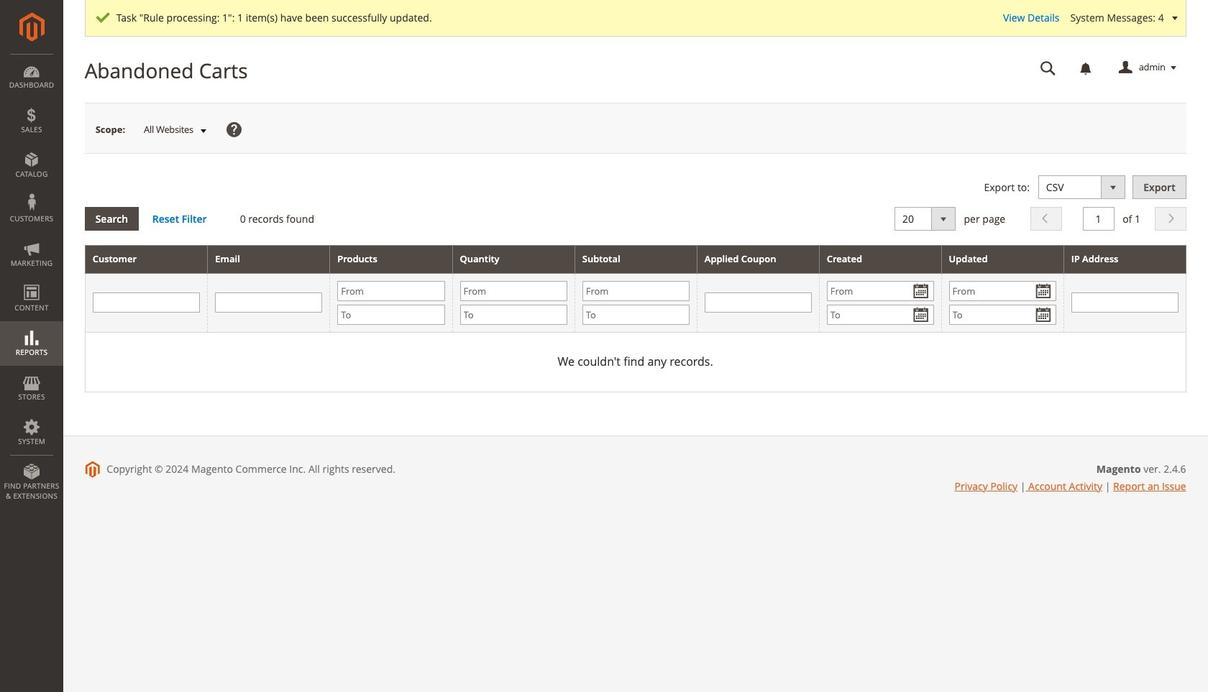 Task type: describe. For each thing, give the bounding box(es) containing it.
4 from text field from the left
[[827, 281, 934, 301]]

3 from text field from the left
[[582, 281, 690, 301]]

From text field
[[949, 281, 1056, 301]]

to text field for 1st from text field
[[337, 305, 445, 325]]

to text field for third from text field
[[582, 305, 690, 325]]

2 from text field from the left
[[460, 281, 567, 301]]

To text field
[[949, 305, 1056, 325]]



Task type: locate. For each thing, give the bounding box(es) containing it.
menu bar
[[0, 54, 63, 509]]

3 to text field from the left
[[582, 305, 690, 325]]

to text field for 2nd from text field
[[460, 305, 567, 325]]

to text field for 4th from text field from the left
[[827, 305, 934, 325]]

None text field
[[93, 293, 200, 313], [215, 293, 322, 313], [705, 293, 812, 313], [1071, 293, 1179, 313], [93, 293, 200, 313], [215, 293, 322, 313], [705, 293, 812, 313], [1071, 293, 1179, 313]]

4 to text field from the left
[[827, 305, 934, 325]]

1 from text field from the left
[[337, 281, 445, 301]]

None text field
[[1030, 55, 1066, 81], [1083, 207, 1114, 231], [1030, 55, 1066, 81], [1083, 207, 1114, 231]]

magento admin panel image
[[19, 12, 44, 42]]

To text field
[[337, 305, 445, 325], [460, 305, 567, 325], [582, 305, 690, 325], [827, 305, 934, 325]]

From text field
[[337, 281, 445, 301], [460, 281, 567, 301], [582, 281, 690, 301], [827, 281, 934, 301]]

2 to text field from the left
[[460, 305, 567, 325]]

1 to text field from the left
[[337, 305, 445, 325]]



